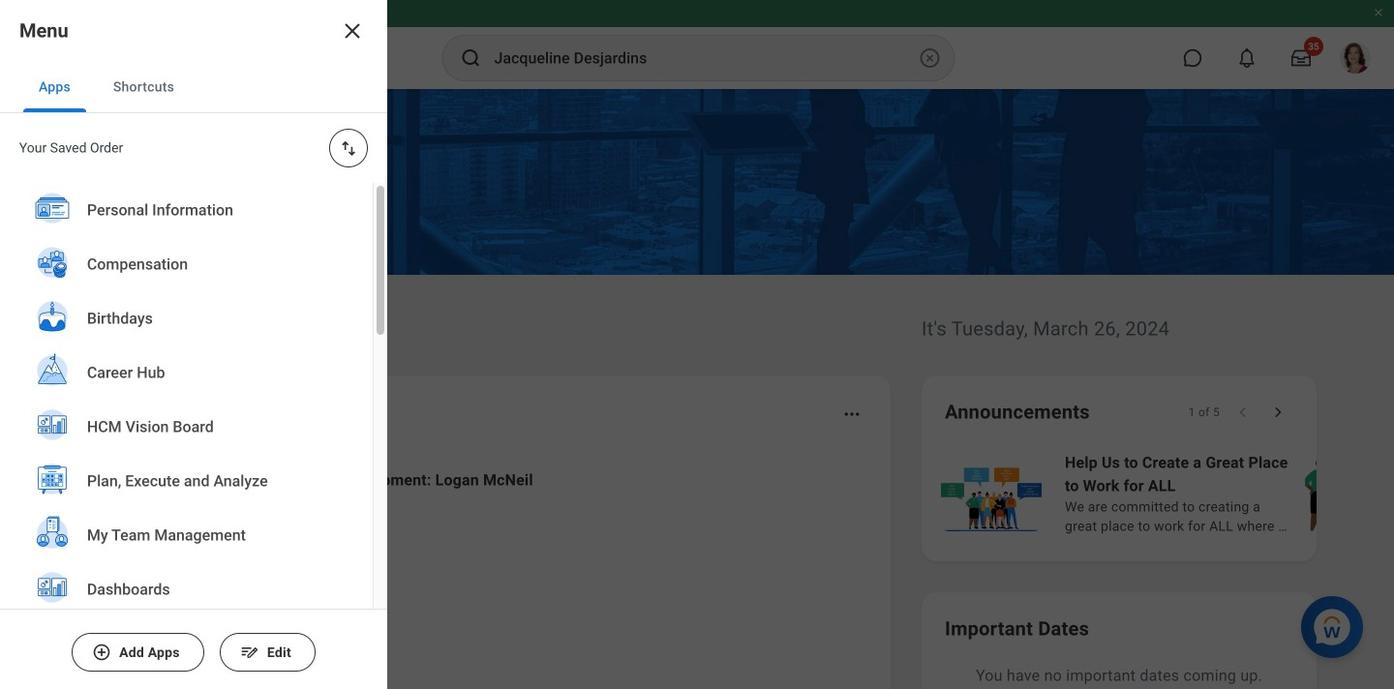 Task type: describe. For each thing, give the bounding box(es) containing it.
chevron left small image
[[1234, 403, 1253, 422]]

x image
[[341, 19, 364, 43]]

sort image
[[339, 138, 358, 158]]

inbox large image
[[1292, 48, 1311, 68]]

text edit image
[[240, 643, 259, 662]]

x circle image
[[919, 46, 942, 70]]

plus circle image
[[92, 643, 112, 662]]

list inside 'global navigation' dialog
[[0, 183, 373, 689]]

search image
[[459, 46, 483, 70]]



Task type: locate. For each thing, give the bounding box(es) containing it.
banner
[[0, 0, 1394, 89]]

chevron right small image
[[1269, 403, 1288, 422]]

global navigation dialog
[[0, 0, 387, 689]]

tab list
[[0, 62, 387, 113]]

main content
[[0, 89, 1394, 689]]

book open image
[[129, 663, 158, 689]]

inbox image
[[129, 584, 158, 613]]

status
[[1189, 405, 1220, 420]]

close environment banner image
[[1373, 7, 1385, 18]]

notifications large image
[[1238, 48, 1257, 68]]

profile logan mcneil element
[[1329, 37, 1383, 79]]

list
[[0, 183, 373, 689], [937, 449, 1394, 538], [101, 453, 868, 689]]



Task type: vqa. For each thing, say whether or not it's contained in the screenshot.
Update Profile within Item List "element"
no



